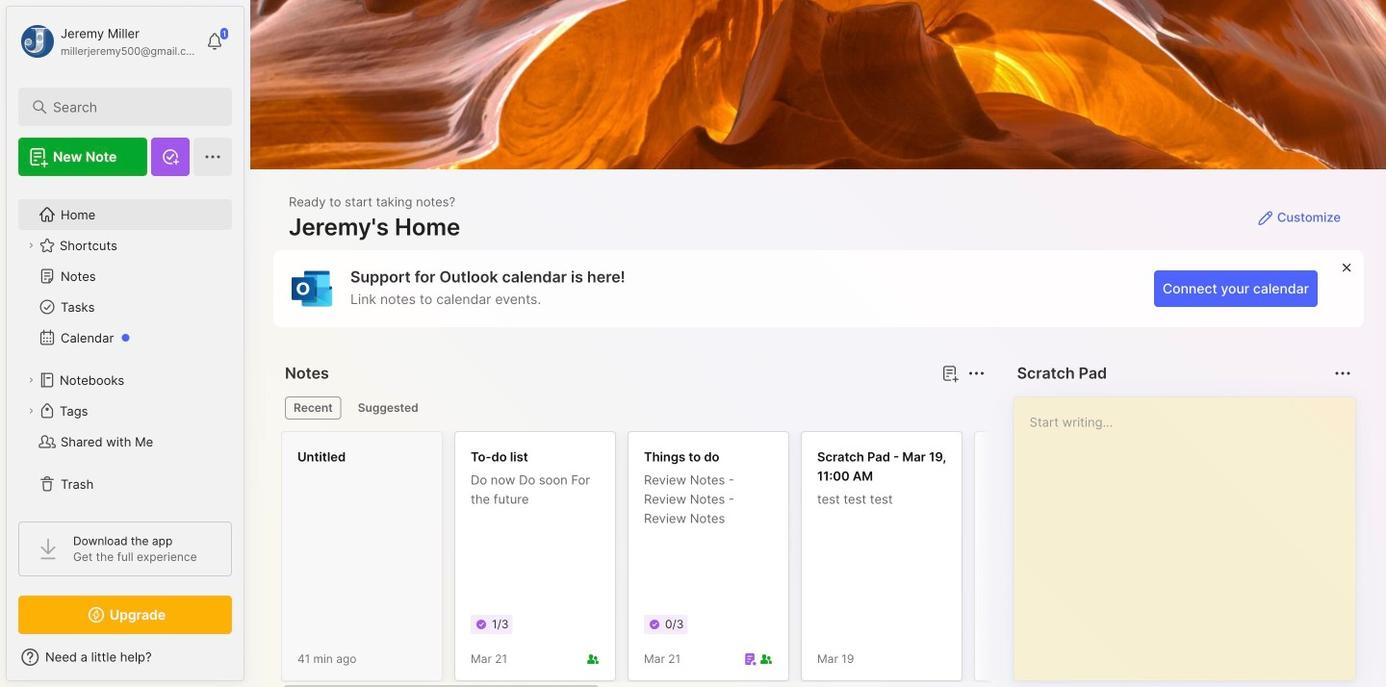 Task type: vqa. For each thing, say whether or not it's contained in the screenshot.
left is
no



Task type: locate. For each thing, give the bounding box(es) containing it.
1 horizontal spatial more actions image
[[1332, 362, 1355, 385]]

main element
[[0, 0, 250, 688]]

tree
[[7, 188, 244, 511]]

0 horizontal spatial tab
[[285, 397, 342, 420]]

1 more actions image from the left
[[966, 362, 989, 385]]

0 horizontal spatial more actions image
[[966, 362, 989, 385]]

expand tags image
[[25, 405, 37, 417]]

none search field inside main element
[[53, 95, 207, 118]]

click to collapse image
[[243, 652, 258, 675]]

1 horizontal spatial tab
[[349, 397, 427, 420]]

tab list
[[285, 397, 983, 420]]

tab
[[285, 397, 342, 420], [349, 397, 427, 420]]

2 more actions image from the left
[[1332, 362, 1355, 385]]

more actions image
[[966, 362, 989, 385], [1332, 362, 1355, 385]]

1 more actions field from the left
[[964, 360, 991, 387]]

None search field
[[53, 95, 207, 118]]

expand notebooks image
[[25, 375, 37, 386]]

WHAT'S NEW field
[[7, 642, 244, 673]]

1 horizontal spatial more actions field
[[1330, 360, 1357, 387]]

row group
[[281, 431, 1387, 688]]

0 horizontal spatial more actions field
[[964, 360, 991, 387]]

More actions field
[[964, 360, 991, 387], [1330, 360, 1357, 387]]



Task type: describe. For each thing, give the bounding box(es) containing it.
Start writing… text field
[[1030, 398, 1355, 665]]

more actions image for 1st more actions field from left
[[966, 362, 989, 385]]

tree inside main element
[[7, 188, 244, 511]]

more actions image for second more actions field
[[1332, 362, 1355, 385]]

Search text field
[[53, 98, 207, 117]]

2 tab from the left
[[349, 397, 427, 420]]

1 tab from the left
[[285, 397, 342, 420]]

2 more actions field from the left
[[1330, 360, 1357, 387]]

Account field
[[18, 22, 196, 61]]



